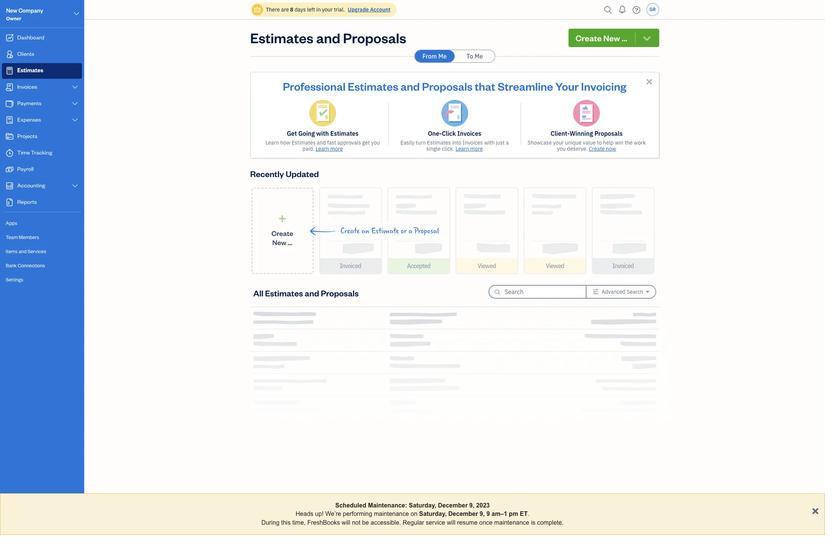 Task type: locate. For each thing, give the bounding box(es) containing it.
1 horizontal spatial new
[[272, 238, 286, 247]]

service
[[426, 520, 445, 526]]

me right from
[[438, 52, 447, 60]]

trial.
[[334, 6, 345, 13]]

crown image
[[253, 6, 261, 14]]

0 horizontal spatial new
[[6, 7, 17, 14]]

create new … down plus icon
[[271, 229, 293, 247]]

with
[[316, 130, 329, 137], [484, 139, 495, 146]]

a inside easily turn estimates into invoices with just a single click.
[[506, 139, 509, 146]]

1 horizontal spatial will
[[447, 520, 455, 526]]

1 horizontal spatial me
[[475, 52, 483, 60]]

your
[[555, 79, 579, 93]]

be
[[362, 520, 369, 526]]

1 horizontal spatial you
[[557, 145, 566, 152]]

chevron large down image
[[73, 9, 80, 18], [71, 84, 78, 90]]

0 horizontal spatial you
[[371, 139, 380, 146]]

1 learn more from the left
[[316, 145, 343, 152]]

will left not
[[342, 520, 350, 526]]

me
[[438, 52, 447, 60], [475, 52, 483, 60]]

expand timer details image
[[702, 494, 709, 503]]

2 vertical spatial chevron large down image
[[71, 183, 78, 189]]

learn right paid.
[[316, 145, 329, 152]]

2 me from the left
[[475, 52, 483, 60]]

recently updated
[[250, 168, 319, 179]]

freshbooks
[[307, 520, 340, 526]]

you down client-
[[557, 145, 566, 152]]

accounting
[[17, 182, 45, 189]]

will
[[342, 520, 350, 526], [447, 520, 455, 526]]

more right the into
[[470, 145, 483, 152]]

0 horizontal spatial me
[[438, 52, 447, 60]]

invoicing
[[581, 79, 626, 93]]

company
[[18, 7, 43, 14]]

0 horizontal spatial invoiced
[[340, 262, 361, 270]]

time
[[17, 149, 30, 156]]

click
[[442, 130, 456, 137]]

1 vertical spatial new
[[603, 33, 620, 43]]

estimates
[[250, 29, 313, 47], [17, 67, 43, 74], [348, 79, 398, 93], [330, 130, 359, 137], [292, 139, 316, 146], [427, 139, 451, 146], [265, 288, 303, 298]]

time,
[[292, 520, 306, 526]]

0 horizontal spatial a
[[409, 227, 412, 236]]

main element
[[0, 0, 103, 536]]

new down search image
[[603, 33, 620, 43]]

1 horizontal spatial …
[[622, 33, 627, 43]]

open in new window image
[[787, 494, 793, 503]]

2 vertical spatial new
[[272, 238, 286, 247]]

invoices up the payments
[[17, 83, 37, 90]]

more down get going with estimates
[[330, 145, 343, 152]]

0 horizontal spatial learn
[[266, 139, 279, 146]]

settings
[[6, 277, 23, 283]]

invoices inside easily turn estimates into invoices with just a single click.
[[463, 139, 483, 146]]

search
[[627, 289, 643, 296]]

chevrondown image
[[642, 33, 652, 43]]

2 vertical spatial invoices
[[463, 139, 483, 146]]

gr button
[[646, 3, 659, 16]]

estimates inside main element
[[17, 67, 43, 74]]

in
[[316, 6, 321, 13]]

1 horizontal spatial create new …
[[575, 33, 627, 43]]

chevron large down image down "payroll" link
[[71, 183, 78, 189]]

money image
[[5, 166, 14, 173]]

0 vertical spatial 9,
[[469, 503, 474, 509]]

0 horizontal spatial learn more
[[316, 145, 343, 152]]

new up owner
[[6, 7, 17, 14]]

scheduled maintenance: saturday, december 9, 2023 heads up! we're performing maintenance on saturday, december 9, 9 am–1 pm et . during this time, freshbooks will not be accessible. regular service will resume once maintenance is complete.
[[261, 503, 564, 526]]

services
[[28, 248, 46, 255]]

1 vertical spatial create new …
[[271, 229, 293, 247]]

you right get
[[371, 139, 380, 146]]

apps
[[6, 220, 17, 226]]

learn more for with
[[316, 145, 343, 152]]

1 horizontal spatial invoiced
[[612, 262, 634, 270]]

create
[[575, 33, 602, 43], [589, 145, 605, 152], [341, 227, 360, 236], [271, 229, 293, 238]]

you
[[371, 139, 380, 146], [557, 145, 566, 152]]

1 vertical spatial …
[[288, 238, 292, 247]]

all estimates and proposals
[[253, 288, 359, 298]]

a right just
[[506, 139, 509, 146]]

create new …
[[575, 33, 627, 43], [271, 229, 293, 247]]

maintenance down 'maintenance:' at the bottom left
[[374, 511, 409, 518]]

0 vertical spatial …
[[622, 33, 627, 43]]

0 vertical spatial your
[[322, 6, 333, 13]]

client-winning proposals
[[551, 130, 623, 137]]

expense image
[[5, 116, 14, 124]]

will right service
[[447, 520, 455, 526]]

learn more
[[316, 145, 343, 152], [456, 145, 483, 152]]

account
[[370, 6, 390, 13]]

and
[[316, 29, 340, 47], [401, 79, 420, 93], [317, 139, 326, 146], [19, 248, 27, 255], [305, 288, 319, 298]]

0 vertical spatial invoices
[[17, 83, 37, 90]]

chevron large down image inside expenses 'link'
[[71, 117, 78, 123]]

new
[[6, 7, 17, 14], [603, 33, 620, 43], [272, 238, 286, 247]]

0 vertical spatial a
[[506, 139, 509, 146]]

1 vertical spatial your
[[553, 139, 564, 146]]

1 chevron large down image from the top
[[71, 101, 78, 107]]

1 me from the left
[[438, 52, 447, 60]]

new company owner
[[6, 7, 43, 21]]

0 horizontal spatial maintenance
[[374, 511, 409, 518]]

notifications image
[[616, 2, 628, 17]]

2 horizontal spatial learn
[[456, 145, 469, 152]]

timer image
[[5, 149, 14, 157]]

work
[[634, 139, 646, 146]]

into
[[452, 139, 461, 146]]

learn more down get going with estimates
[[316, 145, 343, 152]]

1 vertical spatial create new … button
[[251, 188, 313, 274]]

estimate image
[[5, 67, 14, 75]]

1 vertical spatial maintenance
[[494, 520, 529, 526]]

create new … down search image
[[575, 33, 627, 43]]

settings link
[[2, 273, 82, 287]]

tracking
[[31, 149, 52, 156]]

advanced
[[602, 289, 625, 296]]

9, left 2023 at bottom right
[[469, 503, 474, 509]]

with up learn how estimates and fast approvals get you paid.
[[316, 130, 329, 137]]

create new … button for create an estimate or a proposal
[[251, 188, 313, 274]]

learn left how
[[266, 139, 279, 146]]

chevron large down image
[[71, 101, 78, 107], [71, 117, 78, 123], [71, 183, 78, 189]]

0 vertical spatial create new … button
[[569, 29, 659, 47]]

learn right "click."
[[456, 145, 469, 152]]

invoices right the into
[[463, 139, 483, 146]]

with left just
[[484, 139, 495, 146]]

1 vertical spatial chevron large down image
[[71, 84, 78, 90]]

0 vertical spatial maintenance
[[374, 511, 409, 518]]

payment image
[[5, 100, 14, 108]]

chevron large down image down 'payments' "link" in the left top of the page
[[71, 117, 78, 123]]

0 horizontal spatial 9,
[[469, 503, 474, 509]]

recently
[[250, 168, 284, 179]]

one-
[[428, 130, 442, 137]]

proposals
[[343, 29, 406, 47], [422, 79, 473, 93], [594, 130, 623, 137], [321, 288, 359, 298]]

9,
[[469, 503, 474, 509], [480, 511, 485, 518]]

0 vertical spatial december
[[438, 503, 468, 509]]

saturday, up on
[[409, 503, 436, 509]]

am–1
[[492, 511, 507, 518]]

1 horizontal spatial with
[[484, 139, 495, 146]]

× dialog
[[0, 494, 825, 536]]

invoices inside main element
[[17, 83, 37, 90]]

on
[[411, 511, 417, 518]]

me right "to"
[[475, 52, 483, 60]]

2 more from the left
[[470, 145, 483, 152]]

fast
[[327, 139, 336, 146]]

there
[[266, 6, 280, 13]]

1 horizontal spatial 9,
[[480, 511, 485, 518]]

1 more from the left
[[330, 145, 343, 152]]

1 horizontal spatial learn
[[316, 145, 329, 152]]

new down plus icon
[[272, 238, 286, 247]]

0 horizontal spatial more
[[330, 145, 343, 152]]

up!
[[315, 511, 324, 518]]

1 horizontal spatial learn more
[[456, 145, 483, 152]]

1 horizontal spatial a
[[506, 139, 509, 146]]

0 horizontal spatial viewed
[[478, 262, 496, 270]]

new inside new company owner
[[6, 7, 17, 14]]

learn more right "click."
[[456, 145, 483, 152]]

saturday, up service
[[419, 511, 447, 518]]

you inside showcase your unique value to help win the work you deserve.
[[557, 145, 566, 152]]

1 vertical spatial with
[[484, 139, 495, 146]]

maintenance down pm
[[494, 520, 529, 526]]

learn for one-click invoices
[[456, 145, 469, 152]]

1 vertical spatial chevron large down image
[[71, 117, 78, 123]]

how
[[280, 139, 290, 146]]

one-click invoices image
[[441, 100, 468, 127]]

going
[[298, 130, 315, 137]]

invoices up the into
[[457, 130, 481, 137]]

0 horizontal spatial create new … button
[[251, 188, 313, 274]]

1 horizontal spatial create new … button
[[569, 29, 659, 47]]

complete.
[[537, 520, 564, 526]]

showcase
[[527, 139, 552, 146]]

projects link
[[2, 129, 82, 145]]

your down client-
[[553, 139, 564, 146]]

single
[[426, 145, 441, 152]]

value
[[583, 139, 596, 146]]

members
[[19, 234, 39, 240]]

0 horizontal spatial with
[[316, 130, 329, 137]]

the
[[625, 139, 633, 146]]

chevron large down image inside accounting link
[[71, 183, 78, 189]]

1 horizontal spatial more
[[470, 145, 483, 152]]

2 learn more from the left
[[456, 145, 483, 152]]

clients
[[17, 50, 34, 57]]

learn inside learn how estimates and fast approvals get you paid.
[[266, 139, 279, 146]]

go to help image
[[630, 4, 643, 16]]

dashboard image
[[5, 34, 14, 42]]

or
[[401, 227, 407, 236]]

more
[[330, 145, 343, 152], [470, 145, 483, 152]]

and inside items and services link
[[19, 248, 27, 255]]

caretdown image
[[646, 289, 649, 295]]

chevron large down image for payments
[[71, 101, 78, 107]]

bank
[[6, 263, 17, 269]]

client-winning proposals image
[[573, 100, 600, 127]]

estimates inside learn how estimates and fast approvals get you paid.
[[292, 139, 316, 146]]

0 vertical spatial chevron large down image
[[71, 101, 78, 107]]

december
[[438, 503, 468, 509], [448, 511, 478, 518]]

settings image
[[593, 289, 599, 295]]

0 horizontal spatial will
[[342, 520, 350, 526]]

we're
[[325, 511, 341, 518]]

1 vertical spatial 9,
[[480, 511, 485, 518]]

you inside learn how estimates and fast approvals get you paid.
[[371, 139, 380, 146]]

2023
[[476, 503, 490, 509]]

chevron large down image down invoices link
[[71, 101, 78, 107]]

expenses link
[[2, 113, 82, 128]]

owner
[[6, 15, 21, 21]]

new inside create new …
[[272, 238, 286, 247]]

3 chevron large down image from the top
[[71, 183, 78, 189]]

left
[[307, 6, 315, 13]]

from me link
[[415, 50, 454, 62]]

upgrade
[[348, 6, 369, 13]]

your right in at top
[[322, 6, 333, 13]]

9, left 9
[[480, 511, 485, 518]]

2 chevron large down image from the top
[[71, 117, 78, 123]]

0 vertical spatial new
[[6, 7, 17, 14]]

a right or
[[409, 227, 412, 236]]

1 horizontal spatial viewed
[[546, 262, 564, 270]]

9
[[486, 511, 490, 518]]

2 invoiced from the left
[[612, 262, 634, 270]]

just
[[496, 139, 505, 146]]

payments link
[[2, 96, 82, 112]]

× button
[[812, 503, 819, 518]]

click.
[[442, 145, 454, 152]]

1 horizontal spatial your
[[553, 139, 564, 146]]



Task type: describe. For each thing, give the bounding box(es) containing it.
clients link
[[2, 47, 82, 62]]

professional estimates and proposals that streamline your invoicing
[[283, 79, 626, 93]]

estimate
[[371, 227, 399, 236]]

learn for get going with estimates
[[316, 145, 329, 152]]

more for invoices
[[470, 145, 483, 152]]

accessible.
[[371, 520, 401, 526]]

client-
[[551, 130, 570, 137]]

reports link
[[2, 195, 82, 211]]

dashboard
[[17, 34, 44, 41]]

invoices link
[[2, 80, 82, 95]]

0 horizontal spatial …
[[288, 238, 292, 247]]

internal
[[739, 495, 759, 502]]

updated
[[286, 168, 319, 179]]

advanced search button
[[587, 286, 655, 298]]

all
[[253, 288, 263, 298]]

payroll
[[17, 165, 34, 173]]

easily turn estimates into invoices with just a single click.
[[400, 139, 509, 152]]

invoice image
[[5, 83, 14, 91]]

2 horizontal spatial new
[[603, 33, 620, 43]]

dashboard link
[[2, 30, 82, 46]]

performing
[[343, 511, 372, 518]]

team
[[6, 234, 18, 240]]

get going with estimates
[[287, 130, 359, 137]]

more for with
[[330, 145, 343, 152]]

once
[[479, 520, 493, 526]]

accepted
[[407, 262, 430, 270]]

0 vertical spatial with
[[316, 130, 329, 137]]

that
[[475, 79, 495, 93]]

project image
[[5, 133, 14, 141]]

help
[[603, 139, 614, 146]]

plus image
[[278, 215, 287, 223]]

to me link
[[455, 50, 495, 62]]

client image
[[5, 51, 14, 58]]

0 vertical spatial saturday,
[[409, 503, 436, 509]]

bank connections
[[6, 263, 45, 269]]

×
[[812, 503, 819, 518]]

days
[[295, 6, 306, 13]]

1 viewed from the left
[[478, 262, 496, 270]]

an
[[362, 227, 370, 236]]

from me
[[422, 52, 447, 60]]

2 viewed from the left
[[546, 262, 564, 270]]

easily
[[400, 139, 414, 146]]

projects
[[17, 132, 37, 140]]

1 vertical spatial saturday,
[[419, 511, 447, 518]]

with inside easily turn estimates into invoices with just a single click.
[[484, 139, 495, 146]]

report image
[[5, 199, 14, 206]]

streamline
[[498, 79, 553, 93]]

time tracking
[[17, 149, 52, 156]]

get going with estimates image
[[309, 100, 336, 127]]

during
[[261, 520, 279, 526]]

items and services
[[6, 248, 46, 255]]

et
[[520, 511, 528, 518]]

expenses
[[17, 116, 41, 123]]

0 vertical spatial create new …
[[575, 33, 627, 43]]

now
[[606, 145, 616, 152]]

scheduled
[[335, 503, 366, 509]]

1 vertical spatial december
[[448, 511, 478, 518]]

create now
[[589, 145, 616, 152]]

chart image
[[5, 182, 14, 190]]

estimates inside easily turn estimates into invoices with just a single click.
[[427, 139, 451, 146]]

gr
[[649, 7, 656, 12]]

1 vertical spatial invoices
[[457, 130, 481, 137]]

me for from me
[[438, 52, 447, 60]]

paid.
[[302, 145, 314, 152]]

your inside showcase your unique value to help win the work you deserve.
[[553, 139, 564, 146]]

create new … button for estimates and proposals
[[569, 29, 659, 47]]

maintenance:
[[368, 503, 407, 509]]

bank connections link
[[2, 259, 82, 273]]

items
[[6, 248, 18, 255]]

close image
[[645, 77, 654, 86]]

0 vertical spatial chevron large down image
[[73, 9, 80, 18]]

1 will from the left
[[342, 520, 350, 526]]

approvals
[[337, 139, 361, 146]]

resume
[[457, 520, 478, 526]]

reports
[[17, 198, 37, 206]]

2 will from the left
[[447, 520, 455, 526]]

win
[[615, 139, 623, 146]]

0 horizontal spatial your
[[322, 6, 333, 13]]

professional
[[283, 79, 346, 93]]

get
[[362, 139, 370, 146]]

me for to me
[[475, 52, 483, 60]]

there are 8 days left in your trial. upgrade account
[[266, 6, 390, 13]]

1 invoiced from the left
[[340, 262, 361, 270]]

Search text field
[[505, 286, 573, 298]]

get
[[287, 130, 297, 137]]

winning
[[570, 130, 593, 137]]

one-click invoices
[[428, 130, 481, 137]]

learn how estimates and fast approvals get you paid.
[[266, 139, 380, 152]]

payments
[[17, 100, 42, 107]]

.
[[528, 511, 529, 518]]

team members link
[[2, 231, 82, 244]]

estimates link
[[2, 63, 82, 79]]

learn more for invoices
[[456, 145, 483, 152]]

8
[[290, 6, 293, 13]]

1 vertical spatial a
[[409, 227, 412, 236]]

items and services link
[[2, 245, 82, 258]]

search image
[[602, 4, 614, 16]]

to
[[467, 52, 473, 60]]

and inside learn how estimates and fast approvals get you paid.
[[317, 139, 326, 146]]

chevron large down image for expenses
[[71, 117, 78, 123]]

proposal
[[414, 227, 439, 236]]

0 horizontal spatial create new …
[[271, 229, 293, 247]]

this
[[281, 520, 291, 526]]

unique
[[565, 139, 582, 146]]

create an estimate or a proposal
[[341, 227, 439, 236]]

chevron large down image for accounting
[[71, 183, 78, 189]]

regular
[[403, 520, 424, 526]]

1 horizontal spatial maintenance
[[494, 520, 529, 526]]



Task type: vqa. For each thing, say whether or not it's contained in the screenshot.
1st The "Invoiced"
yes



